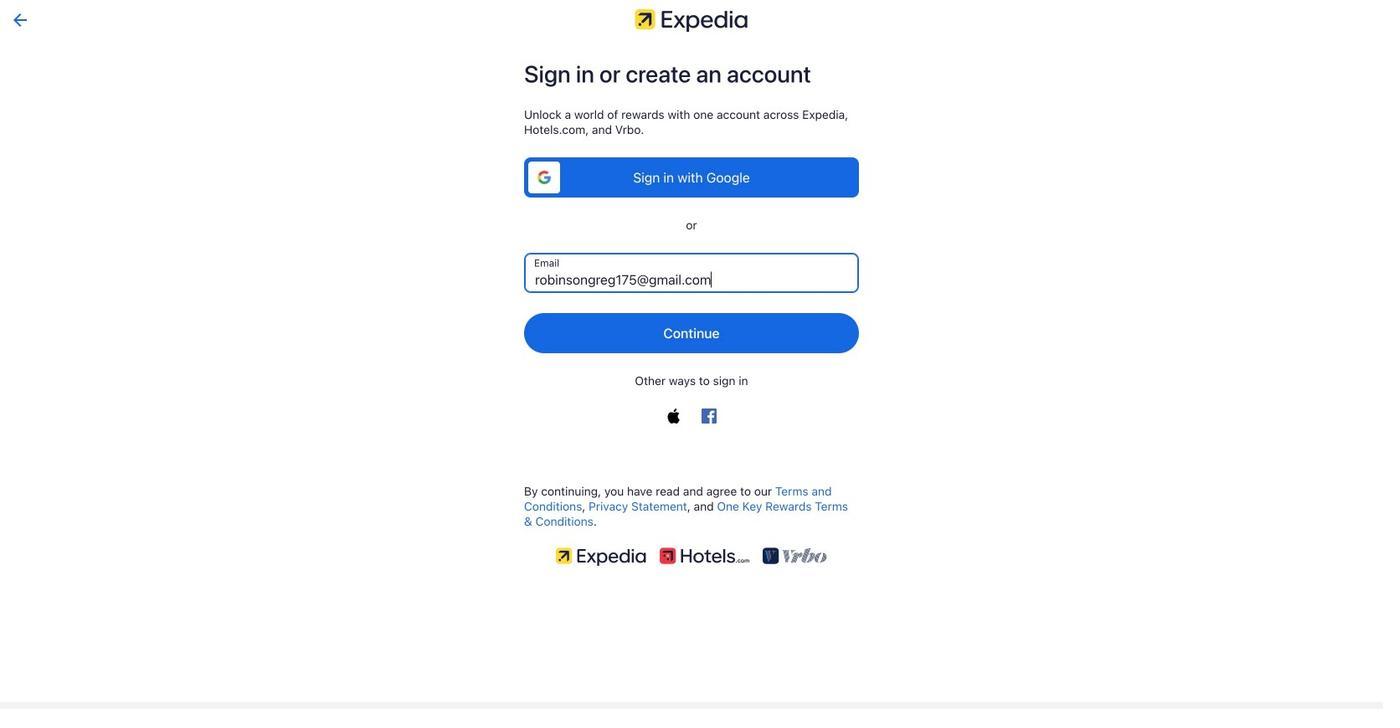 Task type: describe. For each thing, give the bounding box(es) containing it.
facebook image
[[702, 409, 717, 424]]



Task type: locate. For each thing, give the bounding box(es) containing it.
go back image
[[10, 10, 30, 30], [13, 13, 27, 27]]

expedia image
[[635, 7, 748, 32]]

None email field
[[524, 253, 859, 293]]

apple image
[[667, 409, 682, 424]]



Task type: vqa. For each thing, say whether or not it's contained in the screenshot.
the topmost Hawaii,
no



